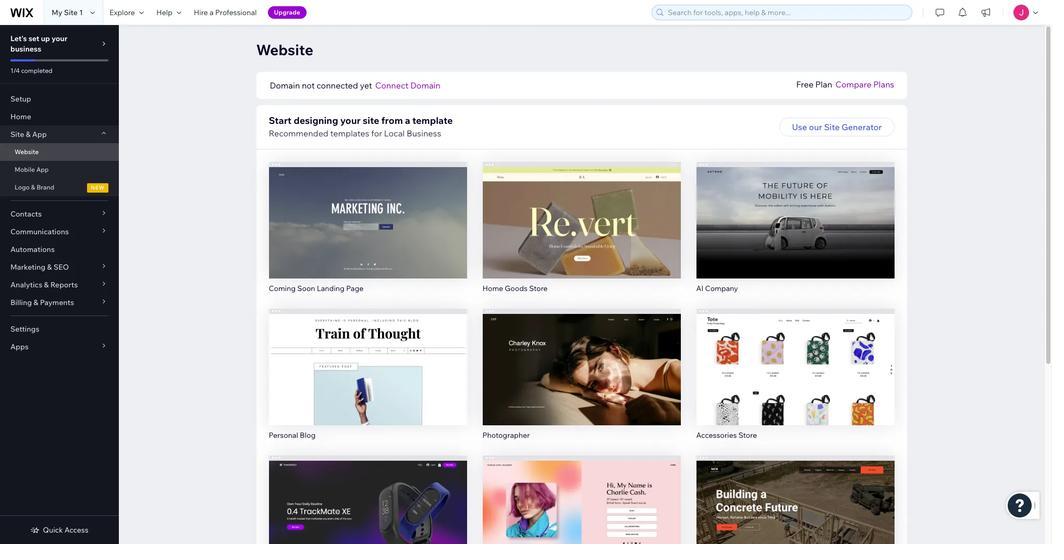 Task type: locate. For each thing, give the bounding box(es) containing it.
domain right connect
[[410, 80, 440, 91]]

home left goods
[[482, 284, 503, 293]]

& for analytics
[[44, 280, 49, 290]]

1 vertical spatial your
[[340, 115, 361, 127]]

0 horizontal spatial domain
[[270, 80, 300, 91]]

your inside start designing your site from a template recommended templates for local business
[[340, 115, 361, 127]]

1 vertical spatial website
[[15, 148, 39, 156]]

1/4
[[10, 67, 20, 75]]

domain
[[270, 80, 300, 91], [410, 80, 440, 91]]

0 horizontal spatial a
[[210, 8, 214, 17]]

edit
[[360, 207, 376, 217], [574, 207, 589, 217], [787, 207, 803, 217], [360, 354, 376, 364], [574, 354, 589, 364], [787, 354, 803, 364], [360, 501, 376, 511], [574, 501, 589, 511], [787, 501, 803, 511]]

edit button
[[346, 203, 390, 221], [560, 203, 603, 221], [773, 203, 817, 221], [346, 350, 390, 368], [560, 350, 603, 368], [773, 350, 817, 368], [346, 496, 390, 515], [560, 496, 603, 515], [773, 496, 817, 515]]

0 horizontal spatial your
[[52, 34, 67, 43]]

sidebar element
[[0, 25, 119, 545]]

start designing your site from a template recommended templates for local business
[[269, 115, 453, 139]]

templates
[[330, 128, 369, 139]]

quick
[[43, 526, 63, 535]]

& inside popup button
[[26, 130, 31, 139]]

0 vertical spatial store
[[529, 284, 548, 293]]

designing
[[294, 115, 338, 127]]

reports
[[50, 280, 78, 290]]

0 horizontal spatial home
[[10, 112, 31, 121]]

1 vertical spatial home
[[482, 284, 503, 293]]

my
[[52, 8, 62, 17]]

1 vertical spatial a
[[405, 115, 410, 127]]

0 horizontal spatial website
[[15, 148, 39, 156]]

& right billing
[[34, 298, 38, 308]]

automations
[[10, 245, 55, 254]]

settings link
[[0, 321, 119, 338]]

1 horizontal spatial a
[[405, 115, 410, 127]]

use
[[792, 122, 807, 132]]

0 vertical spatial website
[[256, 41, 313, 59]]

hire a professional
[[194, 8, 257, 17]]

edit button for personal blog
[[346, 350, 390, 368]]

0 horizontal spatial site
[[10, 130, 24, 139]]

1 horizontal spatial home
[[482, 284, 503, 293]]

contacts button
[[0, 205, 119, 223]]

home inside sidebar element
[[10, 112, 31, 121]]

analytics & reports
[[10, 280, 78, 290]]

& for marketing
[[47, 263, 52, 272]]

plans
[[873, 79, 894, 90]]

compare plans button
[[835, 78, 894, 91]]

store
[[529, 284, 548, 293], [738, 431, 757, 440]]

home goods store
[[482, 284, 548, 293]]

soon
[[297, 284, 315, 293]]

store right accessories
[[738, 431, 757, 440]]

1 horizontal spatial site
[[64, 8, 78, 17]]

website down upgrade button
[[256, 41, 313, 59]]

your
[[52, 34, 67, 43], [340, 115, 361, 127]]

plan
[[815, 79, 832, 90]]

2 horizontal spatial site
[[824, 122, 840, 132]]

site left 1
[[64, 8, 78, 17]]

our
[[809, 122, 822, 132]]

0 horizontal spatial store
[[529, 284, 548, 293]]

free
[[796, 79, 813, 90]]

1 horizontal spatial store
[[738, 431, 757, 440]]

for
[[371, 128, 382, 139]]

& left seo
[[47, 263, 52, 272]]

1 horizontal spatial domain
[[410, 80, 440, 91]]

settings
[[10, 325, 39, 334]]

upgrade button
[[268, 6, 306, 19]]

set
[[29, 34, 39, 43]]

app right mobile
[[36, 166, 49, 174]]

marketing & seo button
[[0, 259, 119, 276]]

website
[[256, 41, 313, 59], [15, 148, 39, 156]]

billing & payments button
[[0, 294, 119, 312]]

site down "setup"
[[10, 130, 24, 139]]

personal blog
[[269, 431, 315, 440]]

up
[[41, 34, 50, 43]]

a right from
[[405, 115, 410, 127]]

mobile app
[[15, 166, 49, 174]]

apps button
[[0, 338, 119, 356]]

store right goods
[[529, 284, 548, 293]]

site & app
[[10, 130, 47, 139]]

communications button
[[0, 223, 119, 241]]

& right logo
[[31, 184, 35, 191]]

& up mobile
[[26, 130, 31, 139]]

edit button for home goods store
[[560, 203, 603, 221]]

0 vertical spatial home
[[10, 112, 31, 121]]

&
[[26, 130, 31, 139], [31, 184, 35, 191], [47, 263, 52, 272], [44, 280, 49, 290], [34, 298, 38, 308]]

app down the home link
[[32, 130, 47, 139]]

not
[[302, 80, 315, 91]]

& inside dropdown button
[[44, 280, 49, 290]]

accessories store
[[696, 431, 757, 440]]

a right hire
[[210, 8, 214, 17]]

completed
[[21, 67, 52, 75]]

site
[[363, 115, 379, 127]]

connect
[[375, 80, 408, 91]]

business
[[407, 128, 441, 139]]

& left reports
[[44, 280, 49, 290]]

website down site & app
[[15, 148, 39, 156]]

coming soon landing page
[[269, 284, 363, 293]]

1 vertical spatial store
[[738, 431, 757, 440]]

domain left the not
[[270, 80, 300, 91]]

page
[[346, 284, 363, 293]]

site right our on the top right of page
[[824, 122, 840, 132]]

your inside "let's set up your business"
[[52, 34, 67, 43]]

home
[[10, 112, 31, 121], [482, 284, 503, 293]]

logo
[[15, 184, 30, 191]]

help button
[[150, 0, 188, 25]]

billing
[[10, 298, 32, 308]]

1 vertical spatial app
[[36, 166, 49, 174]]

app
[[32, 130, 47, 139], [36, 166, 49, 174]]

1 horizontal spatial your
[[340, 115, 361, 127]]

0 vertical spatial app
[[32, 130, 47, 139]]

home down "setup"
[[10, 112, 31, 121]]

your right up
[[52, 34, 67, 43]]

your up the templates
[[340, 115, 361, 127]]

0 vertical spatial your
[[52, 34, 67, 43]]

analytics
[[10, 280, 42, 290]]

0 vertical spatial a
[[210, 8, 214, 17]]

logo & brand
[[15, 184, 54, 191]]



Task type: describe. For each thing, give the bounding box(es) containing it.
photographer
[[482, 431, 530, 440]]

let's set up your business
[[10, 34, 67, 54]]

site inside "button"
[[824, 122, 840, 132]]

recommended
[[269, 128, 328, 139]]

automations link
[[0, 241, 119, 259]]

website inside sidebar element
[[15, 148, 39, 156]]

business
[[10, 44, 41, 54]]

a inside start designing your site from a template recommended templates for local business
[[405, 115, 410, 127]]

Search for tools, apps, help & more... field
[[665, 5, 909, 20]]

setup link
[[0, 90, 119, 108]]

communications
[[10, 227, 69, 237]]

start
[[269, 115, 291, 127]]

connected
[[317, 80, 358, 91]]

home for home goods store
[[482, 284, 503, 293]]

ai company
[[696, 284, 738, 293]]

ai
[[696, 284, 703, 293]]

& for site
[[26, 130, 31, 139]]

company
[[705, 284, 738, 293]]

app inside popup button
[[32, 130, 47, 139]]

connect domain button
[[375, 79, 440, 92]]

contacts
[[10, 210, 42, 219]]

1
[[79, 8, 83, 17]]

hire a professional link
[[188, 0, 263, 25]]

& for logo
[[31, 184, 35, 191]]

mobile
[[15, 166, 35, 174]]

new
[[91, 185, 105, 191]]

edit button for accessories store
[[773, 350, 817, 368]]

explore
[[109, 8, 135, 17]]

site & app button
[[0, 126, 119, 143]]

blog
[[300, 431, 315, 440]]

quick access
[[43, 526, 88, 535]]

landing
[[317, 284, 345, 293]]

seo
[[54, 263, 69, 272]]

apps
[[10, 343, 29, 352]]

free plan compare plans
[[796, 79, 894, 90]]

edit button for photographer
[[560, 350, 603, 368]]

use our site generator
[[792, 122, 882, 132]]

yet
[[360, 80, 372, 91]]

marketing & seo
[[10, 263, 69, 272]]

help
[[156, 8, 172, 17]]

mobile app link
[[0, 161, 119, 179]]

billing & payments
[[10, 298, 74, 308]]

brand
[[37, 184, 54, 191]]

analytics & reports button
[[0, 276, 119, 294]]

& for billing
[[34, 298, 38, 308]]

goods
[[505, 284, 527, 293]]

1 domain from the left
[[270, 80, 300, 91]]

upgrade
[[274, 8, 300, 16]]

marketing
[[10, 263, 45, 272]]

edit button for coming soon landing page
[[346, 203, 390, 221]]

personal
[[269, 431, 298, 440]]

site inside popup button
[[10, 130, 24, 139]]

payments
[[40, 298, 74, 308]]

access
[[65, 526, 88, 535]]

coming
[[269, 284, 296, 293]]

home link
[[0, 108, 119, 126]]

use our site generator button
[[779, 118, 894, 137]]

2 domain from the left
[[410, 80, 440, 91]]

professional
[[215, 8, 257, 17]]

from
[[381, 115, 403, 127]]

let's
[[10, 34, 27, 43]]

1/4 completed
[[10, 67, 52, 75]]

edit button for ai company
[[773, 203, 817, 221]]

setup
[[10, 94, 31, 104]]

1 horizontal spatial website
[[256, 41, 313, 59]]

generator
[[842, 122, 882, 132]]

accessories
[[696, 431, 737, 440]]

website link
[[0, 143, 119, 161]]

my site 1
[[52, 8, 83, 17]]

compare
[[835, 79, 871, 90]]

template
[[412, 115, 453, 127]]

home for home
[[10, 112, 31, 121]]

domain not connected yet connect domain
[[270, 80, 440, 91]]

local
[[384, 128, 405, 139]]

hire
[[194, 8, 208, 17]]

quick access button
[[30, 526, 88, 535]]



Task type: vqa. For each thing, say whether or not it's contained in the screenshot.
middle Site
yes



